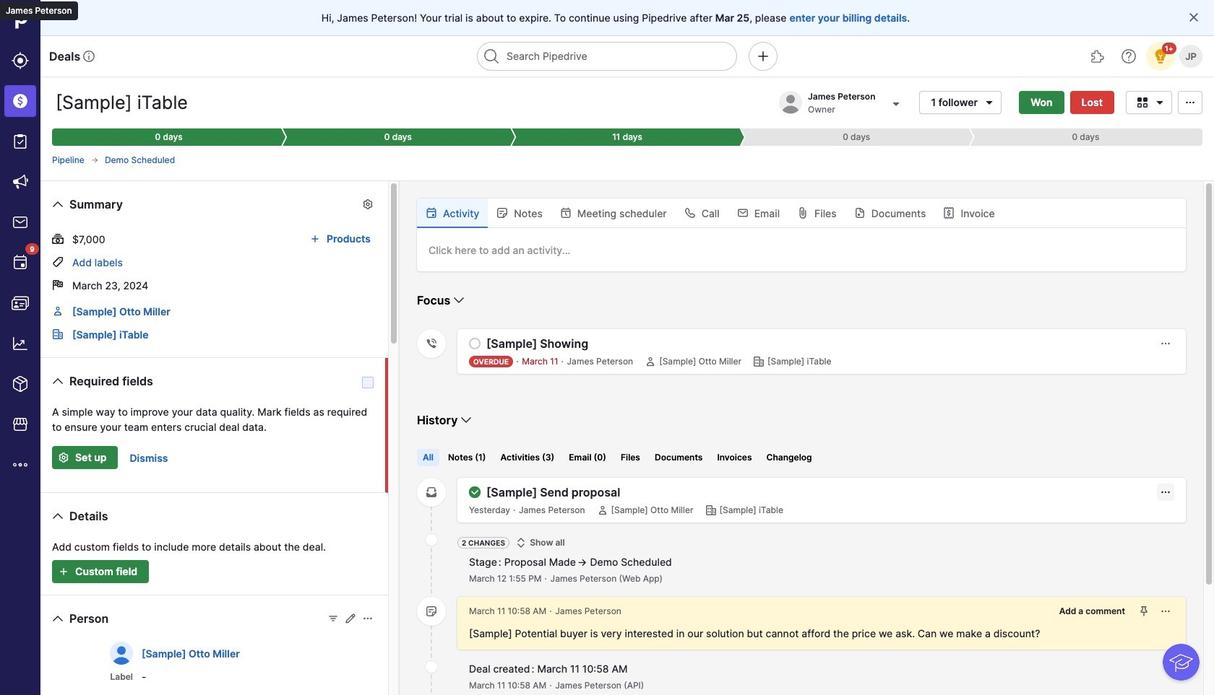 Task type: describe. For each thing, give the bounding box(es) containing it.
info image
[[83, 51, 95, 62]]

leads image
[[12, 52, 29, 69]]

1 color link image from the top
[[52, 306, 64, 317]]

home image
[[9, 9, 31, 31]]

Search Pipedrive field
[[477, 42, 737, 71]]

contacts image
[[12, 295, 29, 312]]

marketplace image
[[12, 416, 29, 434]]

quick help image
[[1120, 48, 1138, 65]]

projects image
[[12, 133, 29, 150]]

2 more actions image from the top
[[1160, 606, 1172, 618]]

more image
[[12, 457, 29, 474]]

campaigns image
[[12, 173, 29, 191]]

[Sample] iTable text field
[[52, 88, 216, 117]]

2 color secondary image from the top
[[426, 606, 437, 618]]

sales assistant image
[[1152, 48, 1169, 65]]

insights image
[[12, 335, 29, 353]]

1 more actions image from the top
[[1160, 338, 1172, 350]]



Task type: vqa. For each thing, say whether or not it's contained in the screenshot.
1st row from the top
no



Task type: locate. For each thing, give the bounding box(es) containing it.
1 vertical spatial color link image
[[52, 329, 64, 340]]

1 vertical spatial more actions image
[[1160, 606, 1172, 618]]

1 vertical spatial color primary inverted image
[[55, 567, 72, 578]]

2 color link image from the top
[[52, 329, 64, 340]]

1 color secondary image from the top
[[426, 487, 437, 499]]

color primary inverted image
[[55, 452, 72, 464], [55, 567, 72, 578]]

more actions image
[[1160, 487, 1172, 499]]

color primary image
[[981, 96, 998, 108], [1151, 96, 1169, 108], [1182, 96, 1199, 108], [90, 156, 99, 165], [49, 196, 66, 213], [426, 207, 437, 219], [497, 207, 508, 219], [560, 207, 572, 219], [684, 207, 696, 219], [943, 207, 955, 219], [52, 233, 64, 245], [52, 257, 64, 268], [450, 292, 468, 309], [49, 373, 66, 390], [597, 505, 608, 517], [49, 508, 66, 525], [515, 538, 527, 549], [49, 611, 66, 628], [362, 614, 374, 625]]

knowledge center bot, also known as kc bot is an onboarding assistant that allows you to see the list of onboarding items in one place for quick and easy reference. this improves your in-app experience. image
[[1163, 645, 1200, 682]]

color undefined image
[[12, 254, 29, 272]]

0 vertical spatial color primary inverted image
[[55, 452, 72, 464]]

products image
[[12, 376, 29, 393]]

color link image right contacts icon
[[52, 306, 64, 317]]

more actions image
[[1160, 338, 1172, 350], [1160, 606, 1172, 618]]

color secondary image
[[426, 487, 437, 499], [426, 606, 437, 618]]

color primary image
[[1188, 12, 1200, 23], [1134, 96, 1151, 108], [362, 199, 374, 210], [737, 207, 748, 219], [797, 207, 809, 219], [854, 207, 866, 219], [306, 233, 324, 245], [52, 280, 64, 291], [469, 338, 481, 350], [645, 356, 656, 368], [458, 412, 475, 429], [469, 487, 481, 499], [327, 614, 339, 625], [345, 614, 356, 625]]

0 vertical spatial color secondary image
[[426, 487, 437, 499]]

color link image right insights image
[[52, 329, 64, 340]]

menu item
[[0, 81, 40, 121]]

color link image
[[52, 306, 64, 317], [52, 329, 64, 340]]

color secondary image
[[426, 338, 437, 350], [753, 356, 765, 368], [705, 505, 717, 517], [426, 535, 437, 546], [426, 662, 437, 674]]

0 vertical spatial color link image
[[52, 306, 64, 317]]

sales inbox image
[[12, 214, 29, 231]]

2 color primary inverted image from the top
[[55, 567, 72, 578]]

1 color primary inverted image from the top
[[55, 452, 72, 464]]

0 vertical spatial more actions image
[[1160, 338, 1172, 350]]

1 vertical spatial color secondary image
[[426, 606, 437, 618]]

quick add image
[[755, 48, 772, 65]]

menu
[[0, 0, 40, 696]]

deals image
[[12, 93, 29, 110]]

transfer ownership image
[[887, 95, 904, 112]]

pin this note image
[[1138, 606, 1150, 618]]



